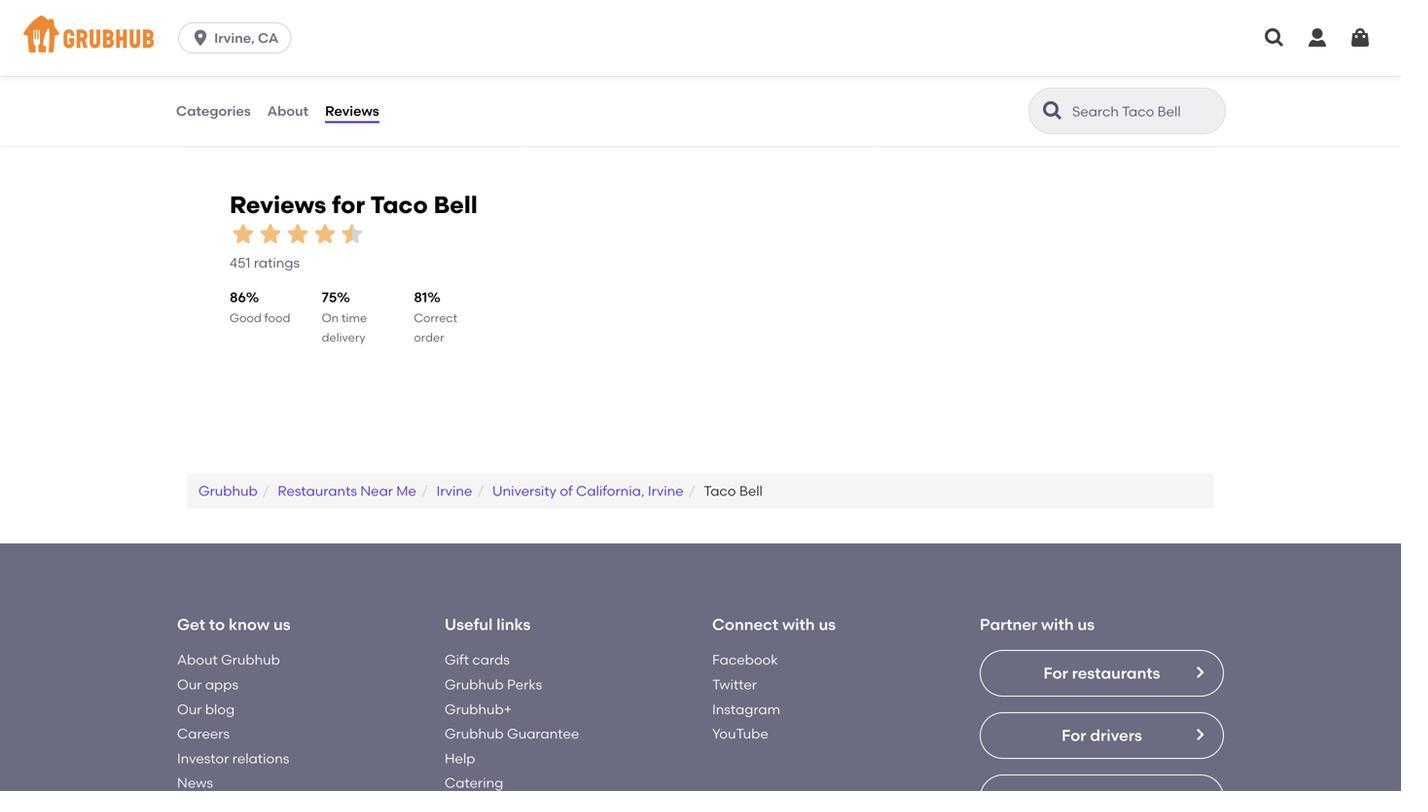 Task type: describe. For each thing, give the bounding box(es) containing it.
connect
[[712, 615, 779, 634]]

about for about
[[267, 103, 309, 119]]

for drivers
[[1062, 726, 1142, 745]]

for restaurants
[[1044, 664, 1160, 683]]

2 svg image from the left
[[1306, 26, 1329, 50]]

search icon image
[[1041, 99, 1064, 123]]

restaurants near me
[[278, 482, 416, 499]]

youtube
[[712, 725, 768, 742]]

order
[[414, 330, 444, 345]]

near
[[360, 482, 393, 499]]

categories button
[[175, 76, 252, 146]]

apps
[[205, 676, 238, 693]]

facebook twitter instagram youtube
[[712, 652, 780, 742]]

right image for for drivers
[[1192, 727, 1207, 743]]

75 on time delivery
[[322, 289, 367, 345]]

grubhub perks link
[[445, 676, 542, 693]]

university
[[492, 482, 557, 499]]

about button
[[266, 76, 309, 146]]

to
[[209, 615, 225, 634]]

main navigation navigation
[[0, 0, 1401, 76]]

know
[[229, 615, 270, 634]]

ca
[[258, 30, 279, 46]]

correct
[[414, 311, 457, 325]]

grubhub down 'grubhub+' link
[[445, 725, 504, 742]]

0 vertical spatial bell
[[434, 191, 478, 219]]

with for connect
[[782, 615, 815, 634]]

1 svg image from the left
[[1263, 26, 1286, 50]]

careers
[[177, 725, 230, 742]]

20–30 min 0.59 mi
[[203, 25, 262, 56]]

university of california, irvine link
[[492, 482, 684, 499]]

youtube link
[[712, 725, 768, 742]]

taco bell link
[[704, 482, 763, 499]]

time
[[342, 311, 367, 325]]

blog
[[205, 701, 235, 717]]

0 vertical spatial taco
[[370, 191, 428, 219]]

restaurants near me link
[[278, 482, 416, 499]]

partner with us
[[980, 615, 1095, 634]]

drivers
[[1090, 726, 1142, 745]]

on
[[322, 311, 339, 325]]

help link
[[445, 750, 475, 767]]

1 our from the top
[[177, 676, 202, 693]]

our blog link
[[177, 701, 235, 717]]

reviews for reviews for taco bell
[[230, 191, 326, 219]]

relations
[[232, 750, 289, 767]]

reviews button
[[324, 76, 380, 146]]

instagram link
[[712, 701, 780, 717]]

careers link
[[177, 725, 230, 742]]

links
[[496, 615, 531, 634]]

get to know us
[[177, 615, 290, 634]]

connect with us
[[712, 615, 836, 634]]

cards
[[472, 652, 510, 668]]

1 us from the left
[[273, 615, 290, 634]]

investor relations link
[[177, 750, 289, 767]]

for restaurants link
[[980, 650, 1224, 697]]

grubhub+
[[445, 701, 512, 717]]

me
[[396, 482, 416, 499]]

gift cards grubhub perks grubhub+ grubhub guarantee help
[[445, 652, 579, 767]]

grubhub+ link
[[445, 701, 512, 717]]

grubhub left restaurants
[[198, 482, 258, 499]]

for
[[332, 191, 365, 219]]

restaurants
[[278, 482, 357, 499]]

delivery
[[322, 330, 366, 345]]

restaurants
[[1072, 664, 1160, 683]]

svg image
[[191, 28, 210, 48]]

grubhub link
[[198, 482, 258, 499]]

for drivers link
[[980, 712, 1224, 759]]

irvine, ca button
[[178, 22, 299, 54]]

reviews for taco bell
[[230, 191, 478, 219]]

grubhub down gift cards link
[[445, 676, 504, 693]]

mi
[[231, 41, 245, 56]]

451
[[230, 254, 251, 271]]

86 good food
[[230, 289, 290, 325]]

about for about grubhub our apps our blog careers investor relations
[[177, 652, 218, 668]]

451 ratings
[[230, 254, 300, 271]]

us for connect with us
[[819, 615, 836, 634]]



Task type: vqa. For each thing, say whether or not it's contained in the screenshot.
top Our
yes



Task type: locate. For each thing, give the bounding box(es) containing it.
us right connect
[[819, 615, 836, 634]]

irvine
[[436, 482, 472, 499], [648, 482, 684, 499]]

reviews up ratings
[[230, 191, 326, 219]]

3 svg image from the left
[[1349, 26, 1372, 50]]

0 horizontal spatial irvine
[[436, 482, 472, 499]]

taco bell
[[704, 482, 763, 499]]

us
[[273, 615, 290, 634], [819, 615, 836, 634], [1078, 615, 1095, 634]]

with right connect
[[782, 615, 815, 634]]

0 horizontal spatial about
[[177, 652, 218, 668]]

about
[[267, 103, 309, 119], [177, 652, 218, 668]]

2 irvine from the left
[[648, 482, 684, 499]]

0 horizontal spatial us
[[273, 615, 290, 634]]

0.59
[[203, 41, 227, 56]]

investor
[[177, 750, 229, 767]]

1 vertical spatial taco
[[704, 482, 736, 499]]

about inside about grubhub our apps our blog careers investor relations
[[177, 652, 218, 668]]

81
[[414, 289, 427, 306]]

good
[[230, 311, 262, 325]]

about left 'reviews' button at left
[[267, 103, 309, 119]]

instagram
[[712, 701, 780, 717]]

1 horizontal spatial irvine
[[648, 482, 684, 499]]

for
[[1044, 664, 1068, 683], [1062, 726, 1086, 745]]

0 horizontal spatial taco
[[370, 191, 428, 219]]

about grubhub our apps our blog careers investor relations
[[177, 652, 289, 767]]

irvine link
[[436, 482, 472, 499]]

facebook
[[712, 652, 778, 668]]

with for partner
[[1041, 615, 1074, 634]]

useful
[[445, 615, 493, 634]]

right image right drivers
[[1192, 727, 1207, 743]]

for left drivers
[[1062, 726, 1086, 745]]

1 irvine from the left
[[436, 482, 472, 499]]

grubhub guarantee link
[[445, 725, 579, 742]]

irvine,
[[214, 30, 255, 46]]

right image inside for restaurants link
[[1192, 665, 1207, 680]]

2 us from the left
[[819, 615, 836, 634]]

irvine right me in the left of the page
[[436, 482, 472, 499]]

grubhub inside about grubhub our apps our blog careers investor relations
[[221, 652, 280, 668]]

81 correct order
[[414, 289, 457, 345]]

min
[[240, 25, 262, 39]]

about up our apps 'link'
[[177, 652, 218, 668]]

us right know
[[273, 615, 290, 634]]

with
[[782, 615, 815, 634], [1041, 615, 1074, 634]]

of
[[560, 482, 573, 499]]

0 vertical spatial for
[[1044, 664, 1068, 683]]

ratings
[[254, 254, 300, 271]]

star icon image
[[230, 220, 257, 248], [257, 220, 284, 248], [284, 220, 311, 248], [311, 220, 339, 248], [339, 220, 366, 248], [339, 220, 366, 248]]

2 with from the left
[[1041, 615, 1074, 634]]

20–30
[[203, 25, 238, 39]]

about inside button
[[267, 103, 309, 119]]

our up careers link
[[177, 701, 202, 717]]

reviews for reviews
[[325, 103, 379, 119]]

partner
[[980, 615, 1037, 634]]

grubhub down know
[[221, 652, 280, 668]]

help
[[445, 750, 475, 767]]

us for partner with us
[[1078, 615, 1095, 634]]

svg image
[[1263, 26, 1286, 50], [1306, 26, 1329, 50], [1349, 26, 1372, 50]]

0 horizontal spatial bell
[[434, 191, 478, 219]]

guarantee
[[507, 725, 579, 742]]

reviews inside button
[[325, 103, 379, 119]]

0 vertical spatial our
[[177, 676, 202, 693]]

california,
[[576, 482, 645, 499]]

useful links
[[445, 615, 531, 634]]

1 vertical spatial for
[[1062, 726, 1086, 745]]

1 right image from the top
[[1192, 665, 1207, 680]]

1 horizontal spatial taco
[[704, 482, 736, 499]]

for for for restaurants
[[1044, 664, 1068, 683]]

1 with from the left
[[782, 615, 815, 634]]

grubhub
[[198, 482, 258, 499], [221, 652, 280, 668], [445, 676, 504, 693], [445, 725, 504, 742]]

2 our from the top
[[177, 701, 202, 717]]

1 vertical spatial bell
[[739, 482, 763, 499]]

about grubhub link
[[177, 652, 280, 668]]

75
[[322, 289, 337, 306]]

our up our blog link
[[177, 676, 202, 693]]

Search Taco Bell search field
[[1070, 102, 1219, 121]]

1 vertical spatial about
[[177, 652, 218, 668]]

0 vertical spatial right image
[[1192, 665, 1207, 680]]

for down the partner with us
[[1044, 664, 1068, 683]]

with right partner
[[1041, 615, 1074, 634]]

1 vertical spatial our
[[177, 701, 202, 717]]

1 vertical spatial right image
[[1192, 727, 1207, 743]]

2 right image from the top
[[1192, 727, 1207, 743]]

0 vertical spatial reviews
[[325, 103, 379, 119]]

for for for drivers
[[1062, 726, 1086, 745]]

gift cards link
[[445, 652, 510, 668]]

us up for restaurants
[[1078, 615, 1095, 634]]

bell
[[434, 191, 478, 219], [739, 482, 763, 499]]

0 horizontal spatial with
[[782, 615, 815, 634]]

gift
[[445, 652, 469, 668]]

1 horizontal spatial with
[[1041, 615, 1074, 634]]

irvine, ca
[[214, 30, 279, 46]]

right image
[[1192, 665, 1207, 680], [1192, 727, 1207, 743]]

86
[[230, 289, 246, 306]]

2 horizontal spatial us
[[1078, 615, 1095, 634]]

university of california, irvine
[[492, 482, 684, 499]]

2 horizontal spatial svg image
[[1349, 26, 1372, 50]]

categories
[[176, 103, 251, 119]]

0 vertical spatial about
[[267, 103, 309, 119]]

twitter link
[[712, 676, 757, 693]]

3 us from the left
[[1078, 615, 1095, 634]]

1 horizontal spatial about
[[267, 103, 309, 119]]

right image for for restaurants
[[1192, 665, 1207, 680]]

our apps link
[[177, 676, 238, 693]]

1 horizontal spatial svg image
[[1306, 26, 1329, 50]]

0 horizontal spatial svg image
[[1263, 26, 1286, 50]]

facebook link
[[712, 652, 778, 668]]

irvine right california,
[[648, 482, 684, 499]]

perks
[[507, 676, 542, 693]]

right image inside for drivers link
[[1192, 727, 1207, 743]]

1 vertical spatial reviews
[[230, 191, 326, 219]]

food
[[264, 311, 290, 325]]

taco
[[370, 191, 428, 219], [704, 482, 736, 499]]

reviews right "about" button
[[325, 103, 379, 119]]

1 horizontal spatial us
[[819, 615, 836, 634]]

our
[[177, 676, 202, 693], [177, 701, 202, 717]]

right image right restaurants
[[1192, 665, 1207, 680]]

get
[[177, 615, 205, 634]]

twitter
[[712, 676, 757, 693]]

1 horizontal spatial bell
[[739, 482, 763, 499]]



